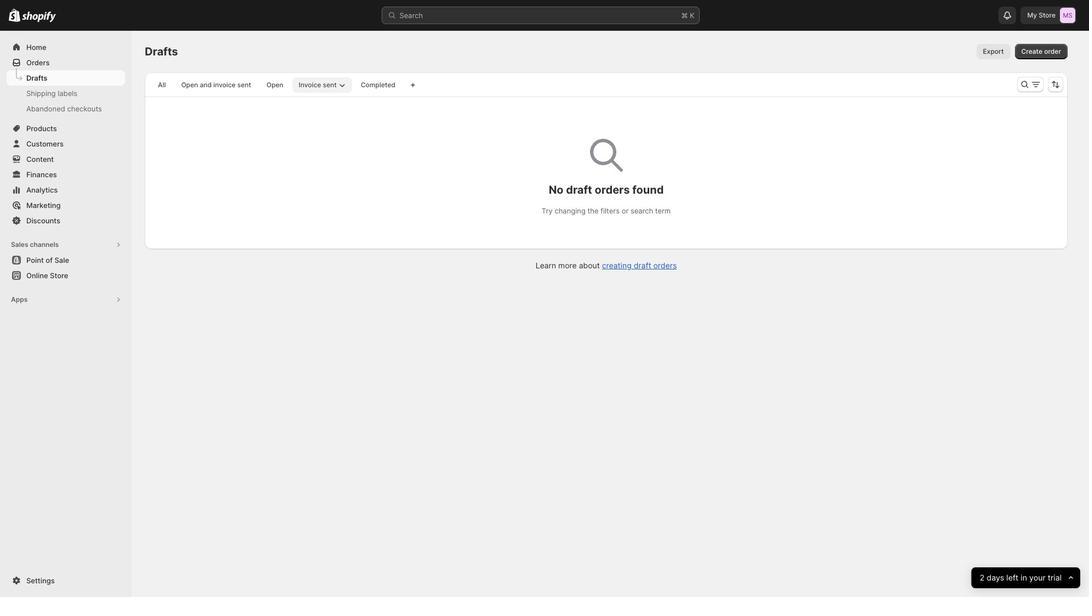 Task type: describe. For each thing, give the bounding box(es) containing it.
1 vertical spatial draft
[[634, 261, 652, 270]]

analytics
[[26, 185, 58, 194]]

and
[[200, 81, 212, 89]]

completed link
[[354, 77, 402, 93]]

analytics link
[[7, 182, 125, 198]]

invoice
[[299, 81, 321, 89]]

channels
[[30, 240, 59, 249]]

drafts link
[[7, 70, 125, 86]]

open link
[[260, 77, 290, 93]]

customers link
[[7, 136, 125, 151]]

open and invoice sent link
[[175, 77, 258, 93]]

no draft orders found
[[549, 183, 664, 196]]

invoice sent
[[299, 81, 337, 89]]

create
[[1022, 47, 1043, 55]]

discounts link
[[7, 213, 125, 228]]

point of sale
[[26, 256, 69, 265]]

trial
[[1048, 573, 1062, 583]]

1 horizontal spatial orders
[[654, 261, 677, 270]]

sales
[[11, 240, 28, 249]]

learn more about creating draft orders
[[536, 261, 677, 270]]

k
[[690, 11, 695, 20]]

no
[[549, 183, 564, 196]]

days
[[987, 573, 1005, 583]]

store for online store
[[50, 271, 68, 280]]

home
[[26, 43, 46, 52]]

or
[[622, 206, 629, 215]]

export
[[984, 47, 1005, 55]]

sales channels
[[11, 240, 59, 249]]

apps
[[11, 295, 28, 303]]

orders
[[26, 58, 50, 67]]

content link
[[7, 151, 125, 167]]

0 vertical spatial orders
[[595, 183, 630, 196]]

online store button
[[0, 268, 132, 283]]

create order link
[[1016, 44, 1069, 59]]

⌘
[[682, 11, 688, 20]]

customers
[[26, 139, 64, 148]]

finances link
[[7, 167, 125, 182]]

home link
[[7, 40, 125, 55]]

marketing
[[26, 201, 61, 210]]

changing
[[555, 206, 586, 215]]

my store
[[1028, 11, 1056, 19]]

search
[[400, 11, 423, 20]]

left
[[1007, 573, 1019, 583]]

point
[[26, 256, 44, 265]]

point of sale button
[[0, 252, 132, 268]]

labels
[[58, 89, 77, 98]]

completed
[[361, 81, 396, 89]]

0 horizontal spatial shopify image
[[9, 9, 20, 22]]

point of sale link
[[7, 252, 125, 268]]

content
[[26, 155, 54, 164]]

create order
[[1022, 47, 1062, 55]]

found
[[633, 183, 664, 196]]

online
[[26, 271, 48, 280]]

export button
[[977, 44, 1011, 59]]

settings link
[[7, 573, 125, 588]]

sent inside the invoice sent 'dropdown button'
[[323, 81, 337, 89]]

try changing the filters or search term
[[542, 206, 671, 215]]

0 horizontal spatial drafts
[[26, 74, 47, 82]]

checkouts
[[67, 104, 102, 113]]



Task type: vqa. For each thing, say whether or not it's contained in the screenshot.
Store to the top
yes



Task type: locate. For each thing, give the bounding box(es) containing it.
of
[[46, 256, 53, 265]]

the
[[588, 206, 599, 215]]

abandoned checkouts link
[[7, 101, 125, 116]]

1 horizontal spatial open
[[267, 81, 284, 89]]

0 horizontal spatial sent
[[238, 81, 251, 89]]

drafts up all
[[145, 45, 178, 58]]

products
[[26, 124, 57, 133]]

creating
[[602, 261, 632, 270]]

invoice
[[214, 81, 236, 89]]

tab list
[[149, 77, 404, 93]]

store inside button
[[50, 271, 68, 280]]

1 open from the left
[[181, 81, 198, 89]]

abandoned checkouts
[[26, 104, 102, 113]]

⌘ k
[[682, 11, 695, 20]]

orders link
[[7, 55, 125, 70]]

open inside open link
[[267, 81, 284, 89]]

open for open
[[267, 81, 284, 89]]

2 sent from the left
[[323, 81, 337, 89]]

store right the my
[[1040, 11, 1056, 19]]

0 vertical spatial store
[[1040, 11, 1056, 19]]

sent inside "open and invoice sent" link
[[238, 81, 251, 89]]

discounts
[[26, 216, 60, 225]]

all
[[158, 81, 166, 89]]

orders
[[595, 183, 630, 196], [654, 261, 677, 270]]

open left 'invoice'
[[267, 81, 284, 89]]

0 horizontal spatial store
[[50, 271, 68, 280]]

about
[[579, 261, 600, 270]]

open
[[181, 81, 198, 89], [267, 81, 284, 89]]

apps button
[[7, 292, 125, 307]]

search
[[631, 206, 654, 215]]

all link
[[151, 77, 173, 93]]

my
[[1028, 11, 1038, 19]]

open and invoice sent
[[181, 81, 251, 89]]

settings
[[26, 576, 55, 585]]

shipping
[[26, 89, 56, 98]]

shipping labels link
[[7, 86, 125, 101]]

order
[[1045, 47, 1062, 55]]

1 vertical spatial orders
[[654, 261, 677, 270]]

learn
[[536, 261, 557, 270]]

orders right the creating
[[654, 261, 677, 270]]

orders up filters
[[595, 183, 630, 196]]

marketing link
[[7, 198, 125, 213]]

2 days left in your trial
[[980, 573, 1062, 583]]

0 horizontal spatial orders
[[595, 183, 630, 196]]

1 horizontal spatial drafts
[[145, 45, 178, 58]]

term
[[656, 206, 671, 215]]

online store
[[26, 271, 68, 280]]

invoice sent button
[[292, 77, 352, 93]]

2 open from the left
[[267, 81, 284, 89]]

my store image
[[1061, 8, 1076, 23]]

tab list containing all
[[149, 77, 404, 93]]

drafts
[[145, 45, 178, 58], [26, 74, 47, 82]]

store
[[1040, 11, 1056, 19], [50, 271, 68, 280]]

draft right the creating
[[634, 261, 652, 270]]

creating draft orders link
[[602, 261, 677, 270]]

more
[[559, 261, 577, 270]]

in
[[1021, 573, 1028, 583]]

store for my store
[[1040, 11, 1056, 19]]

finances
[[26, 170, 57, 179]]

your
[[1030, 573, 1046, 583]]

0 vertical spatial drafts
[[145, 45, 178, 58]]

filters
[[601, 206, 620, 215]]

shopify image
[[9, 9, 20, 22], [22, 11, 56, 22]]

sale
[[55, 256, 69, 265]]

1 horizontal spatial draft
[[634, 261, 652, 270]]

store down sale
[[50, 271, 68, 280]]

products link
[[7, 121, 125, 136]]

abandoned
[[26, 104, 65, 113]]

drafts down orders
[[26, 74, 47, 82]]

shipping labels
[[26, 89, 77, 98]]

sent right 'invoice'
[[323, 81, 337, 89]]

sent right the 'invoice'
[[238, 81, 251, 89]]

open for open and invoice sent
[[181, 81, 198, 89]]

sent
[[238, 81, 251, 89], [323, 81, 337, 89]]

try
[[542, 206, 553, 215]]

1 vertical spatial drafts
[[26, 74, 47, 82]]

0 vertical spatial draft
[[566, 183, 593, 196]]

0 horizontal spatial open
[[181, 81, 198, 89]]

1 vertical spatial store
[[50, 271, 68, 280]]

empty search results image
[[590, 139, 623, 172]]

draft
[[566, 183, 593, 196], [634, 261, 652, 270]]

1 horizontal spatial sent
[[323, 81, 337, 89]]

1 horizontal spatial store
[[1040, 11, 1056, 19]]

1 horizontal spatial shopify image
[[22, 11, 56, 22]]

sales channels button
[[7, 237, 125, 252]]

2 days left in your trial button
[[972, 567, 1081, 588]]

draft up changing
[[566, 183, 593, 196]]

1 sent from the left
[[238, 81, 251, 89]]

0 horizontal spatial draft
[[566, 183, 593, 196]]

online store link
[[7, 268, 125, 283]]

open inside "open and invoice sent" link
[[181, 81, 198, 89]]

open left and
[[181, 81, 198, 89]]

2
[[980, 573, 985, 583]]



